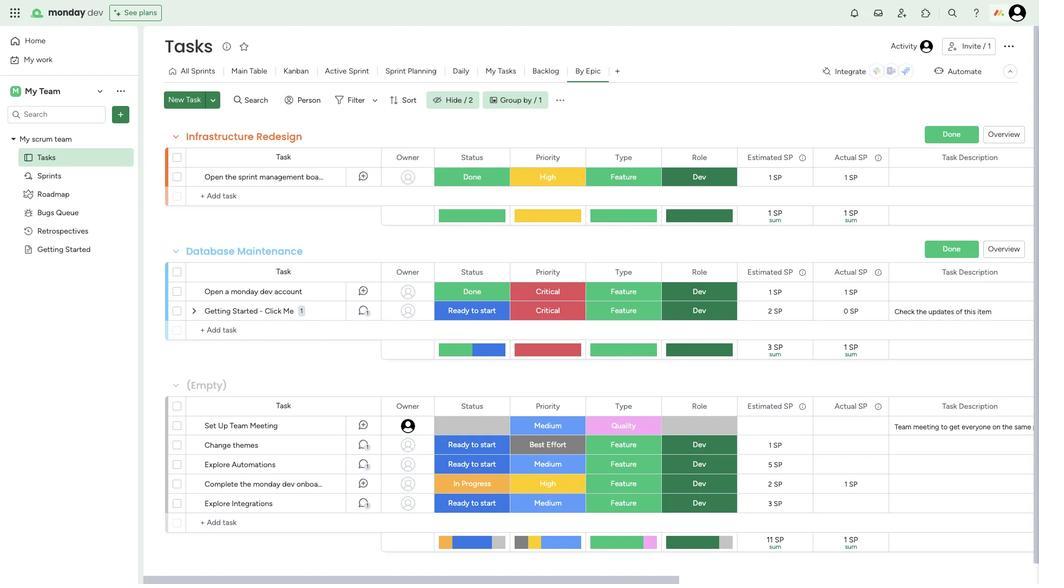 Task type: describe. For each thing, give the bounding box(es) containing it.
/ for 2
[[464, 96, 467, 105]]

11 sp sum
[[767, 536, 784, 551]]

1 owner field from the top
[[394, 152, 422, 164]]

my for my work
[[24, 55, 34, 64]]

meeting
[[913, 423, 939, 431]]

3 dev from the top
[[693, 306, 706, 316]]

me
[[283, 307, 294, 316]]

sprint planning
[[385, 67, 437, 76]]

sp inside the 11 sp sum
[[775, 536, 784, 545]]

estimated sp field for infrastructure redesign
[[745, 152, 796, 164]]

group by / 1
[[500, 96, 542, 105]]

of
[[956, 308, 963, 316]]

5 feature from the top
[[611, 460, 637, 469]]

owner for (empty)
[[396, 402, 419, 411]]

retrospectives
[[37, 226, 88, 236]]

6 feature from the top
[[611, 480, 637, 489]]

description for 1st task description field from the bottom
[[959, 402, 998, 411]]

all
[[181, 67, 189, 76]]

open a monday dev account
[[205, 287, 302, 297]]

0 vertical spatial tasks
[[165, 34, 213, 58]]

main table
[[231, 67, 267, 76]]

critical for feature
[[536, 287, 560, 297]]

high for feature
[[540, 173, 556, 182]]

critical for ready to start
[[536, 306, 560, 316]]

open the sprint management board
[[205, 173, 326, 182]]

1 task description field from the top
[[940, 152, 1001, 164]]

main
[[231, 67, 248, 76]]

Database Maintenance field
[[183, 245, 305, 259]]

5
[[768, 461, 772, 469]]

1 horizontal spatial /
[[534, 96, 537, 105]]

0 vertical spatial monday
[[48, 6, 85, 19]]

0 horizontal spatial sprints
[[37, 171, 61, 180]]

1 vertical spatial 2
[[768, 307, 772, 315]]

team
[[54, 134, 72, 144]]

2 task description field from the top
[[940, 267, 1001, 278]]

search everything image
[[947, 8, 958, 18]]

task description for 1st task description field from the bottom
[[942, 402, 998, 411]]

2 role from the top
[[692, 268, 707, 277]]

2 horizontal spatial team
[[895, 423, 911, 431]]

add view image
[[615, 67, 620, 75]]

person
[[298, 96, 321, 105]]

active sprint button
[[317, 63, 377, 80]]

2 priority from the top
[[536, 268, 560, 277]]

2 ready from the top
[[448, 441, 469, 450]]

2 vertical spatial 2
[[768, 480, 772, 488]]

11
[[767, 536, 773, 545]]

estimated for infrastructure redesign
[[748, 153, 782, 162]]

my for my tasks
[[486, 67, 496, 76]]

dapulse integrations image
[[823, 67, 831, 75]]

daily
[[453, 67, 469, 76]]

1 2 sp from the top
[[768, 307, 782, 315]]

status for 1st status field
[[461, 153, 483, 162]]

show board description image
[[220, 41, 233, 52]]

(Empty) field
[[183, 379, 230, 393]]

by epic
[[575, 67, 601, 76]]

filter
[[348, 96, 365, 105]]

management
[[260, 173, 304, 182]]

explore for explore automations
[[205, 461, 230, 470]]

automate
[[948, 67, 982, 76]]

estimated sp field for database maintenance
[[745, 267, 796, 278]]

active
[[325, 67, 347, 76]]

flow
[[337, 480, 352, 489]]

maintenance
[[237, 245, 303, 258]]

see plans button
[[110, 5, 162, 21]]

change themes
[[205, 441, 258, 450]]

getting for getting started - click me
[[205, 307, 231, 316]]

2 priority field from the top
[[533, 267, 563, 278]]

2 2 sp from the top
[[768, 480, 782, 488]]

2 ready to start from the top
[[448, 441, 496, 450]]

public board image
[[23, 152, 34, 163]]

3 for 3 sp
[[768, 500, 772, 508]]

column information image for the estimated sp field associated with database maintenance
[[798, 268, 807, 277]]

person button
[[280, 91, 327, 109]]

invite / 1 button
[[942, 38, 996, 55]]

2 status field from the top
[[459, 267, 486, 278]]

2 start from the top
[[480, 441, 496, 450]]

4 start from the top
[[480, 499, 496, 508]]

workspace selection element
[[10, 85, 62, 98]]

epic
[[586, 67, 601, 76]]

queue
[[56, 208, 79, 217]]

new
[[168, 95, 184, 104]]

getting started - click me
[[205, 307, 294, 316]]

high for in progress
[[540, 480, 556, 489]]

workspace options image
[[115, 86, 126, 96]]

1 type field from the top
[[613, 152, 635, 164]]

item
[[977, 308, 992, 316]]

team inside workspace selection element
[[39, 86, 60, 96]]

4 feature from the top
[[611, 441, 637, 450]]

overview for infrastructure redesign
[[988, 130, 1020, 139]]

1 medium from the top
[[534, 422, 562, 431]]

home button
[[6, 32, 116, 50]]

5 sp
[[768, 461, 782, 469]]

open for open a monday dev account
[[205, 287, 223, 297]]

5 dev from the top
[[693, 460, 706, 469]]

notifications image
[[849, 8, 860, 18]]

task description for 2nd task description field from the bottom of the page
[[942, 268, 998, 277]]

1 ready from the top
[[448, 306, 469, 316]]

dev for complete
[[282, 480, 295, 489]]

public board image
[[23, 244, 34, 255]]

meeting
[[250, 422, 278, 431]]

started for getting started - click me
[[232, 307, 258, 316]]

monday for open
[[231, 287, 258, 297]]

my scrum team
[[19, 134, 72, 144]]

dev for open
[[260, 287, 272, 297]]

owner field for (empty)
[[394, 401, 422, 413]]

angle down image
[[210, 96, 216, 104]]

effort
[[547, 441, 566, 450]]

set up team meeting
[[205, 422, 278, 431]]

/ for 1
[[983, 42, 986, 51]]

task inside button
[[186, 95, 201, 104]]

column information image for 3rd actual sp 'field'
[[874, 402, 883, 411]]

check
[[895, 308, 915, 316]]

sprint planning button
[[377, 63, 445, 80]]

2 done from the top
[[463, 287, 481, 297]]

my work
[[24, 55, 53, 64]]

0 sp
[[844, 307, 858, 315]]

1 done from the top
[[463, 173, 481, 182]]

all sprints button
[[164, 63, 223, 80]]

caret down image
[[11, 135, 16, 143]]

3 priority from the top
[[536, 402, 560, 411]]

getting started
[[37, 245, 91, 254]]

medium for explore automations
[[534, 460, 562, 469]]

automations
[[232, 461, 275, 470]]

3 role from the top
[[692, 402, 707, 411]]

plans
[[139, 8, 157, 17]]

account
[[274, 287, 302, 297]]

table
[[250, 67, 267, 76]]

infrastructure redesign
[[186, 130, 302, 143]]

click
[[265, 307, 281, 316]]

1 + add task text field from the top
[[192, 190, 376, 203]]

sort button
[[385, 91, 423, 109]]

help image
[[971, 8, 982, 18]]

team meeting to get everyone on the same pa
[[895, 423, 1039, 431]]

Infrastructure Redesign field
[[183, 130, 305, 144]]

inbox image
[[873, 8, 884, 18]]

owner field for database maintenance
[[394, 267, 422, 278]]

my work button
[[6, 51, 116, 68]]

3 sp
[[768, 500, 782, 508]]

set
[[205, 422, 216, 431]]

active sprint
[[325, 67, 369, 76]]

hide / 2
[[446, 96, 473, 105]]

pa
[[1033, 423, 1039, 431]]

list box containing my scrum team
[[0, 128, 138, 405]]

sp inside 3 sp sum
[[774, 343, 783, 352]]

same
[[1014, 423, 1031, 431]]

menu image
[[555, 95, 566, 106]]

on
[[993, 423, 1001, 431]]

by
[[523, 96, 532, 105]]

best
[[530, 441, 545, 450]]

apps image
[[921, 8, 931, 18]]

Search in workspace field
[[23, 108, 90, 121]]

new task
[[168, 95, 201, 104]]

1 priority from the top
[[536, 153, 560, 162]]

in
[[453, 480, 460, 489]]

type for 1st type field from the bottom of the page
[[615, 402, 632, 411]]

getting for getting started
[[37, 245, 63, 254]]

Tasks field
[[162, 34, 215, 58]]

tasks inside "list box"
[[37, 153, 56, 162]]

1 button for getting started - click me
[[346, 301, 381, 321]]

2 actual sp field from the top
[[832, 267, 870, 278]]

roadmap
[[37, 190, 70, 199]]

0 vertical spatial dev
[[87, 6, 103, 19]]

see
[[124, 8, 137, 17]]

v2 search image
[[234, 94, 242, 106]]

work
[[36, 55, 53, 64]]

kanban
[[284, 67, 309, 76]]

new task button
[[164, 91, 205, 109]]

this
[[964, 308, 976, 316]]

invite / 1
[[962, 42, 991, 51]]

overview button for redesign
[[983, 126, 1025, 143]]

1 feature from the top
[[611, 173, 637, 182]]

monday for complete
[[253, 480, 280, 489]]

medium for explore integrations
[[534, 499, 562, 508]]

database
[[186, 245, 235, 258]]

updates
[[929, 308, 954, 316]]

1 role from the top
[[692, 153, 707, 162]]

1 dev from the top
[[693, 173, 706, 182]]

sum inside 3 sp sum
[[769, 351, 781, 358]]

1 horizontal spatial team
[[230, 422, 248, 431]]

workspace image
[[10, 85, 21, 97]]

open for open the sprint management board
[[205, 173, 223, 182]]

estimated for database maintenance
[[748, 268, 782, 277]]



Task type: locate. For each thing, give the bounding box(es) containing it.
0 horizontal spatial team
[[39, 86, 60, 96]]

task description for first task description field from the top
[[942, 153, 998, 162]]

1 vertical spatial type field
[[613, 267, 635, 278]]

1 vertical spatial description
[[959, 268, 998, 277]]

0 horizontal spatial sprint
[[349, 67, 369, 76]]

0 horizontal spatial /
[[464, 96, 467, 105]]

2 open from the top
[[205, 287, 223, 297]]

0 horizontal spatial tasks
[[37, 153, 56, 162]]

+ add task text field down management
[[192, 190, 376, 203]]

integrate
[[835, 67, 866, 76]]

2 actual sp from the top
[[835, 268, 867, 277]]

0
[[844, 307, 848, 315]]

Status field
[[459, 152, 486, 164], [459, 267, 486, 278], [459, 401, 486, 413]]

2 vertical spatial actual sp field
[[832, 401, 870, 413]]

2 type from the top
[[615, 268, 632, 277]]

sprints right all
[[191, 67, 215, 76]]

sprint right active
[[349, 67, 369, 76]]

1 vertical spatial done
[[463, 287, 481, 297]]

2 sp down 5 sp
[[768, 480, 782, 488]]

1 type from the top
[[615, 153, 632, 162]]

tasks up all
[[165, 34, 213, 58]]

3 type field from the top
[[613, 401, 635, 413]]

ready
[[448, 306, 469, 316], [448, 441, 469, 450], [448, 460, 469, 469], [448, 499, 469, 508]]

monday down automations on the left bottom
[[253, 480, 280, 489]]

1 explore from the top
[[205, 461, 230, 470]]

2 medium from the top
[[534, 460, 562, 469]]

1 overview from the top
[[988, 130, 1020, 139]]

option
[[0, 129, 138, 132]]

sum inside the 11 sp sum
[[769, 543, 781, 551]]

0 vertical spatial status
[[461, 153, 483, 162]]

0 vertical spatial done
[[463, 173, 481, 182]]

1 vertical spatial status
[[461, 268, 483, 277]]

0 vertical spatial priority field
[[533, 152, 563, 164]]

6 dev from the top
[[693, 480, 706, 489]]

the
[[225, 173, 236, 182], [916, 308, 927, 316], [1002, 423, 1013, 431], [240, 480, 251, 489]]

getting right public board icon
[[37, 245, 63, 254]]

Owner field
[[394, 152, 422, 164], [394, 267, 422, 278], [394, 401, 422, 413]]

3 priority field from the top
[[533, 401, 563, 413]]

2 vertical spatial actual
[[835, 402, 856, 411]]

integrations
[[232, 500, 273, 509]]

3 estimated from the top
[[748, 402, 782, 411]]

2 critical from the top
[[536, 306, 560, 316]]

kanban button
[[275, 63, 317, 80]]

1 status field from the top
[[459, 152, 486, 164]]

hide
[[446, 96, 462, 105]]

started
[[65, 245, 91, 254], [232, 307, 258, 316]]

2 vertical spatial task description field
[[940, 401, 1001, 413]]

4 dev from the top
[[693, 441, 706, 450]]

0 vertical spatial overview button
[[983, 126, 1025, 143]]

overview button for maintenance
[[983, 241, 1025, 258]]

1 vertical spatial sprints
[[37, 171, 61, 180]]

0 vertical spatial 2
[[469, 96, 473, 105]]

themes
[[233, 441, 258, 450]]

2 vertical spatial estimated
[[748, 402, 782, 411]]

1 vertical spatial monday
[[231, 287, 258, 297]]

tasks up group
[[498, 67, 516, 76]]

2 role field from the top
[[689, 267, 710, 278]]

explore down 'complete'
[[205, 500, 230, 509]]

add to favorites image
[[239, 41, 250, 52]]

0 vertical spatial explore
[[205, 461, 230, 470]]

1 sp sum
[[768, 209, 782, 224], [844, 209, 858, 224], [844, 343, 858, 358], [844, 536, 858, 551]]

by
[[575, 67, 584, 76]]

open
[[205, 173, 223, 182], [205, 287, 223, 297]]

3 description from the top
[[959, 402, 998, 411]]

2 vertical spatial medium
[[534, 499, 562, 508]]

up
[[218, 422, 228, 431]]

dev up - in the bottom left of the page
[[260, 287, 272, 297]]

complete the monday dev onboarding flow
[[205, 480, 352, 489]]

collapse board header image
[[1006, 67, 1015, 76]]

the down explore automations
[[240, 480, 251, 489]]

0 vertical spatial overview
[[988, 130, 1020, 139]]

3 type from the top
[[615, 402, 632, 411]]

1 vertical spatial critical
[[536, 306, 560, 316]]

activity
[[891, 42, 917, 51]]

1 button for change themes
[[346, 436, 381, 455]]

1 vertical spatial priority field
[[533, 267, 563, 278]]

1 button for explore integrations
[[346, 494, 381, 514]]

status for second status field from the bottom
[[461, 268, 483, 277]]

2 feature from the top
[[611, 287, 637, 297]]

arrow down image
[[369, 94, 382, 107]]

3 actual from the top
[[835, 402, 856, 411]]

started inside "list box"
[[65, 245, 91, 254]]

high
[[540, 173, 556, 182], [540, 480, 556, 489]]

my inside workspace selection element
[[25, 86, 37, 96]]

2 vertical spatial description
[[959, 402, 998, 411]]

1 priority field from the top
[[533, 152, 563, 164]]

started left - in the bottom left of the page
[[232, 307, 258, 316]]

Search field
[[242, 93, 274, 108]]

type for first type field
[[615, 153, 632, 162]]

1 status from the top
[[461, 153, 483, 162]]

tasks right public board image
[[37, 153, 56, 162]]

0 vertical spatial high
[[540, 173, 556, 182]]

2
[[469, 96, 473, 105], [768, 307, 772, 315], [768, 480, 772, 488]]

options image
[[115, 109, 126, 120]]

1 vertical spatial dev
[[260, 287, 272, 297]]

0 vertical spatial 2 sp
[[768, 307, 782, 315]]

description
[[959, 153, 998, 162], [959, 268, 998, 277], [959, 402, 998, 411]]

2 vertical spatial status
[[461, 402, 483, 411]]

0 vertical spatial actual sp
[[835, 153, 867, 162]]

1 vertical spatial estimated sp
[[748, 268, 793, 277]]

2 sp
[[768, 307, 782, 315], [768, 480, 782, 488]]

Priority field
[[533, 152, 563, 164], [533, 267, 563, 278], [533, 401, 563, 413]]

0 vertical spatial type field
[[613, 152, 635, 164]]

2 sp up 3 sp sum on the right
[[768, 307, 782, 315]]

1 vertical spatial owner field
[[394, 267, 422, 278]]

/ right hide
[[464, 96, 467, 105]]

by epic button
[[567, 63, 609, 80]]

column information image
[[798, 153, 807, 162]]

0 vertical spatial owner field
[[394, 152, 422, 164]]

2 overview from the top
[[988, 245, 1020, 254]]

1 ready to start from the top
[[448, 306, 496, 316]]

tasks inside button
[[498, 67, 516, 76]]

2 vertical spatial priority field
[[533, 401, 563, 413]]

description for first task description field from the top
[[959, 153, 998, 162]]

get
[[949, 423, 960, 431]]

2 vertical spatial status field
[[459, 401, 486, 413]]

Role field
[[689, 152, 710, 164], [689, 267, 710, 278], [689, 401, 710, 413]]

the for open the sprint management board
[[225, 173, 236, 182]]

1 vertical spatial estimated sp field
[[745, 267, 796, 278]]

getting down a
[[205, 307, 231, 316]]

select product image
[[10, 8, 21, 18]]

3 owner from the top
[[396, 402, 419, 411]]

monday right a
[[231, 287, 258, 297]]

3 status from the top
[[461, 402, 483, 411]]

0 vertical spatial sprints
[[191, 67, 215, 76]]

in progress
[[453, 480, 491, 489]]

3 for 3 sp sum
[[768, 343, 772, 352]]

explore automations
[[205, 461, 275, 470]]

1 horizontal spatial getting
[[205, 307, 231, 316]]

sprint
[[349, 67, 369, 76], [385, 67, 406, 76]]

1 vertical spatial tasks
[[498, 67, 516, 76]]

onboarding
[[297, 480, 335, 489]]

my right the workspace icon on the left top of the page
[[25, 86, 37, 96]]

2 high from the top
[[540, 480, 556, 489]]

my right daily
[[486, 67, 496, 76]]

1 owner from the top
[[396, 153, 419, 162]]

0 vertical spatial status field
[[459, 152, 486, 164]]

1 inside button
[[988, 42, 991, 51]]

my tasks button
[[477, 63, 524, 80]]

1 estimated sp field from the top
[[745, 152, 796, 164]]

1 vertical spatial started
[[232, 307, 258, 316]]

1 horizontal spatial started
[[232, 307, 258, 316]]

my tasks
[[486, 67, 516, 76]]

estimated sp for database maintenance
[[748, 268, 793, 277]]

backlog
[[532, 67, 559, 76]]

0 horizontal spatial getting
[[37, 245, 63, 254]]

a
[[225, 287, 229, 297]]

my for my team
[[25, 86, 37, 96]]

estimated sp for infrastructure redesign
[[748, 153, 793, 162]]

backlog button
[[524, 63, 567, 80]]

started down retrospectives at the top left of page
[[65, 245, 91, 254]]

quality
[[612, 422, 636, 431]]

my for my scrum team
[[19, 134, 30, 144]]

priority
[[536, 153, 560, 162], [536, 268, 560, 277], [536, 402, 560, 411]]

1 horizontal spatial sprint
[[385, 67, 406, 76]]

open left sprint
[[205, 173, 223, 182]]

dev left the see
[[87, 6, 103, 19]]

sprint left planning
[[385, 67, 406, 76]]

7 feature from the top
[[611, 499, 637, 508]]

all sprints
[[181, 67, 215, 76]]

3 inside 3 sp sum
[[768, 343, 772, 352]]

check the updates of this item
[[895, 308, 992, 316]]

/ right by
[[534, 96, 537, 105]]

0 horizontal spatial started
[[65, 245, 91, 254]]

1 vertical spatial overview button
[[983, 241, 1025, 258]]

3 start from the top
[[480, 460, 496, 469]]

list box
[[0, 128, 138, 405]]

-
[[260, 307, 263, 316]]

2 vertical spatial role
[[692, 402, 707, 411]]

infrastructure
[[186, 130, 254, 143]]

scrum
[[32, 134, 53, 144]]

board
[[306, 173, 326, 182]]

3 owner field from the top
[[394, 401, 422, 413]]

1 vertical spatial explore
[[205, 500, 230, 509]]

0 horizontal spatial dev
[[87, 6, 103, 19]]

monday dev
[[48, 6, 103, 19]]

2 down 5
[[768, 480, 772, 488]]

1 vertical spatial actual
[[835, 268, 856, 277]]

my left "work"
[[24, 55, 34, 64]]

1 vertical spatial status field
[[459, 267, 486, 278]]

explore down change
[[205, 461, 230, 470]]

1 horizontal spatial sprints
[[191, 67, 215, 76]]

progress
[[462, 480, 491, 489]]

+ add task text field down integrations
[[192, 517, 376, 530]]

bugs queue
[[37, 208, 79, 217]]

0 vertical spatial actual
[[835, 153, 856, 162]]

best effort
[[530, 441, 566, 450]]

ready to start
[[448, 306, 496, 316], [448, 441, 496, 450], [448, 460, 496, 469], [448, 499, 496, 508]]

1 button for explore automations
[[346, 455, 381, 475]]

team left meeting
[[895, 423, 911, 431]]

3 ready to start from the top
[[448, 460, 496, 469]]

2 status from the top
[[461, 268, 483, 277]]

overview button
[[983, 126, 1025, 143], [983, 241, 1025, 258]]

column information image for 2nd actual sp 'field' from the bottom of the page
[[874, 268, 883, 277]]

3 sp sum
[[768, 343, 783, 358]]

3 estimated sp from the top
[[748, 402, 793, 411]]

see plans
[[124, 8, 157, 17]]

3 estimated sp field from the top
[[745, 401, 796, 413]]

0 vertical spatial 3
[[768, 343, 772, 352]]

1 vertical spatial 3
[[768, 500, 772, 508]]

2 task description from the top
[[942, 268, 998, 277]]

3 task description from the top
[[942, 402, 998, 411]]

2 vertical spatial estimated sp field
[[745, 401, 796, 413]]

sprints inside button
[[191, 67, 215, 76]]

3 actual sp field from the top
[[832, 401, 870, 413]]

0 vertical spatial getting
[[37, 245, 63, 254]]

1 horizontal spatial dev
[[260, 287, 272, 297]]

2 estimated from the top
[[748, 268, 782, 277]]

description for 2nd task description field from the bottom of the page
[[959, 268, 998, 277]]

0 vertical spatial critical
[[536, 287, 560, 297]]

explore for explore integrations
[[205, 500, 230, 509]]

4 ready to start from the top
[[448, 499, 496, 508]]

1 vertical spatial role
[[692, 268, 707, 277]]

column information image for 1st actual sp 'field' from the top
[[874, 153, 883, 162]]

team right the "up"
[[230, 422, 248, 431]]

the for complete the monday dev onboarding flow
[[240, 480, 251, 489]]

dev
[[693, 173, 706, 182], [693, 287, 706, 297], [693, 306, 706, 316], [693, 441, 706, 450], [693, 460, 706, 469], [693, 480, 706, 489], [693, 499, 706, 508]]

the right check
[[916, 308, 927, 316]]

/ right invite
[[983, 42, 986, 51]]

0 vertical spatial actual sp field
[[832, 152, 870, 164]]

1 vertical spatial medium
[[534, 460, 562, 469]]

activity button
[[887, 38, 938, 55]]

change
[[205, 441, 231, 450]]

1 high from the top
[[540, 173, 556, 182]]

1 critical from the top
[[536, 287, 560, 297]]

0 vertical spatial estimated
[[748, 153, 782, 162]]

2 dev from the top
[[693, 287, 706, 297]]

2 explore from the top
[[205, 500, 230, 509]]

daily button
[[445, 63, 477, 80]]

0 vertical spatial role
[[692, 153, 707, 162]]

open left a
[[205, 287, 223, 297]]

2 horizontal spatial /
[[983, 42, 986, 51]]

2 estimated sp from the top
[[748, 268, 793, 277]]

Type field
[[613, 152, 635, 164], [613, 267, 635, 278], [613, 401, 635, 413]]

my
[[24, 55, 34, 64], [486, 67, 496, 76], [25, 86, 37, 96], [19, 134, 30, 144]]

3 status field from the top
[[459, 401, 486, 413]]

the right on
[[1002, 423, 1013, 431]]

dev left onboarding
[[282, 480, 295, 489]]

2 vertical spatial actual sp
[[835, 402, 867, 411]]

3 task description field from the top
[[940, 401, 1001, 413]]

4 ready from the top
[[448, 499, 469, 508]]

1 estimated from the top
[[748, 153, 782, 162]]

started for getting started
[[65, 245, 91, 254]]

/ inside button
[[983, 42, 986, 51]]

the for check the updates of this item
[[916, 308, 927, 316]]

1 vertical spatial task description
[[942, 268, 998, 277]]

1 open from the top
[[205, 173, 223, 182]]

1 role field from the top
[[689, 152, 710, 164]]

column information image for third the estimated sp field
[[798, 402, 807, 411]]

1 vertical spatial type
[[615, 268, 632, 277]]

team up search in workspace field
[[39, 86, 60, 96]]

2 vertical spatial owner field
[[394, 401, 422, 413]]

sprints up the roadmap
[[37, 171, 61, 180]]

2 overview button from the top
[[983, 241, 1025, 258]]

0 vertical spatial role field
[[689, 152, 710, 164]]

3 actual sp from the top
[[835, 402, 867, 411]]

2 vertical spatial estimated sp
[[748, 402, 793, 411]]

2 sprint from the left
[[385, 67, 406, 76]]

my right caret down icon
[[19, 134, 30, 144]]

invite
[[962, 42, 981, 51]]

1 vertical spatial estimated
[[748, 268, 782, 277]]

0 vertical spatial estimated sp
[[748, 153, 793, 162]]

1 vertical spatial task description field
[[940, 267, 1001, 278]]

1 vertical spatial getting
[[205, 307, 231, 316]]

3 feature from the top
[[611, 306, 637, 316]]

0 vertical spatial started
[[65, 245, 91, 254]]

1 task description from the top
[[942, 153, 998, 162]]

1 vertical spatial actual sp field
[[832, 267, 870, 278]]

Task Description field
[[940, 152, 1001, 164], [940, 267, 1001, 278], [940, 401, 1001, 413]]

Actual SP field
[[832, 152, 870, 164], [832, 267, 870, 278], [832, 401, 870, 413]]

status for third status field from the top of the page
[[461, 402, 483, 411]]

2 estimated sp field from the top
[[745, 267, 796, 278]]

2 right hide
[[469, 96, 473, 105]]

sp
[[784, 153, 793, 162], [858, 153, 867, 162], [773, 173, 782, 182], [849, 173, 858, 182], [773, 209, 782, 218], [849, 209, 858, 218], [784, 268, 793, 277], [858, 268, 867, 277], [773, 288, 782, 296], [849, 288, 858, 296], [774, 307, 782, 315], [850, 307, 858, 315], [774, 343, 783, 352], [849, 343, 858, 352], [784, 402, 793, 411], [858, 402, 867, 411], [773, 441, 782, 449], [774, 461, 782, 469], [774, 480, 782, 488], [849, 480, 858, 488], [774, 500, 782, 508], [775, 536, 784, 545], [849, 536, 858, 545]]

the left sprint
[[225, 173, 236, 182]]

actual sp for 2nd actual sp 'field' from the bottom of the page
[[835, 268, 867, 277]]

1 sprint from the left
[[349, 67, 369, 76]]

1 actual sp from the top
[[835, 153, 867, 162]]

1 overview button from the top
[[983, 126, 1025, 143]]

2 type field from the top
[[613, 267, 635, 278]]

0 vertical spatial description
[[959, 153, 998, 162]]

+ Add task text field
[[192, 190, 376, 203], [192, 517, 376, 530]]

7 dev from the top
[[693, 499, 706, 508]]

bugs
[[37, 208, 54, 217]]

1 vertical spatial open
[[205, 287, 223, 297]]

1 vertical spatial owner
[[396, 268, 419, 277]]

1 horizontal spatial tasks
[[165, 34, 213, 58]]

2 vertical spatial role field
[[689, 401, 710, 413]]

1 vertical spatial role field
[[689, 267, 710, 278]]

2 actual from the top
[[835, 268, 856, 277]]

type for second type field
[[615, 268, 632, 277]]

1 vertical spatial overview
[[988, 245, 1020, 254]]

1 estimated sp from the top
[[748, 153, 793, 162]]

3 role field from the top
[[689, 401, 710, 413]]

1 start from the top
[[480, 306, 496, 316]]

sprints
[[191, 67, 215, 76], [37, 171, 61, 180]]

2 up 3 sp sum on the right
[[768, 307, 772, 315]]

1 description from the top
[[959, 153, 998, 162]]

task description
[[942, 153, 998, 162], [942, 268, 998, 277], [942, 402, 998, 411]]

1 vertical spatial actual sp
[[835, 268, 867, 277]]

1 sp
[[769, 173, 782, 182], [845, 173, 858, 182], [769, 288, 782, 296], [845, 288, 858, 296], [769, 441, 782, 449], [845, 480, 858, 488]]

m
[[12, 86, 19, 96]]

autopilot image
[[934, 64, 944, 78]]

+ Add task text field
[[192, 324, 376, 337]]

Estimated SP field
[[745, 152, 796, 164], [745, 267, 796, 278], [745, 401, 796, 413]]

/
[[983, 42, 986, 51], [464, 96, 467, 105], [534, 96, 537, 105]]

1 actual sp field from the top
[[832, 152, 870, 164]]

0 vertical spatial task description
[[942, 153, 998, 162]]

group
[[500, 96, 522, 105]]

2 vertical spatial type field
[[613, 401, 635, 413]]

sort
[[402, 96, 417, 105]]

sum
[[769, 216, 781, 224], [845, 216, 857, 224], [769, 351, 781, 358], [845, 351, 857, 358], [769, 543, 781, 551], [845, 543, 857, 551]]

1
[[988, 42, 991, 51], [539, 96, 542, 105], [769, 173, 772, 182], [845, 173, 847, 182], [768, 209, 771, 218], [844, 209, 847, 218], [769, 288, 772, 296], [845, 288, 847, 296], [300, 307, 303, 315], [366, 310, 369, 317], [844, 343, 847, 352], [769, 441, 772, 449], [366, 444, 369, 451], [366, 464, 369, 470], [845, 480, 847, 488], [366, 503, 369, 509], [844, 536, 847, 545]]

complete
[[205, 480, 238, 489]]

3 medium from the top
[[534, 499, 562, 508]]

invite members image
[[897, 8, 908, 18]]

planning
[[408, 67, 437, 76]]

redesign
[[256, 130, 302, 143]]

2 + add task text field from the top
[[192, 517, 376, 530]]

0 vertical spatial estimated sp field
[[745, 152, 796, 164]]

2 vertical spatial task description
[[942, 402, 998, 411]]

options image
[[1002, 39, 1015, 52]]

2 horizontal spatial dev
[[282, 480, 295, 489]]

3 ready from the top
[[448, 460, 469, 469]]

column information image
[[874, 153, 883, 162], [798, 268, 807, 277], [874, 268, 883, 277], [798, 402, 807, 411], [874, 402, 883, 411]]

actual sp for 3rd actual sp 'field'
[[835, 402, 867, 411]]

2 owner from the top
[[396, 268, 419, 277]]

monday up home button
[[48, 6, 85, 19]]

owner
[[396, 153, 419, 162], [396, 268, 419, 277], [396, 402, 419, 411]]

overview for database maintenance
[[988, 245, 1020, 254]]

2 description from the top
[[959, 268, 998, 277]]

1 actual from the top
[[835, 153, 856, 162]]

actual sp for 1st actual sp 'field' from the top
[[835, 153, 867, 162]]

type
[[615, 153, 632, 162], [615, 268, 632, 277], [615, 402, 632, 411]]

maria williams image
[[1009, 4, 1026, 22]]

owner for database maintenance
[[396, 268, 419, 277]]



Task type: vqa. For each thing, say whether or not it's contained in the screenshot.
third Ready from the bottom
yes



